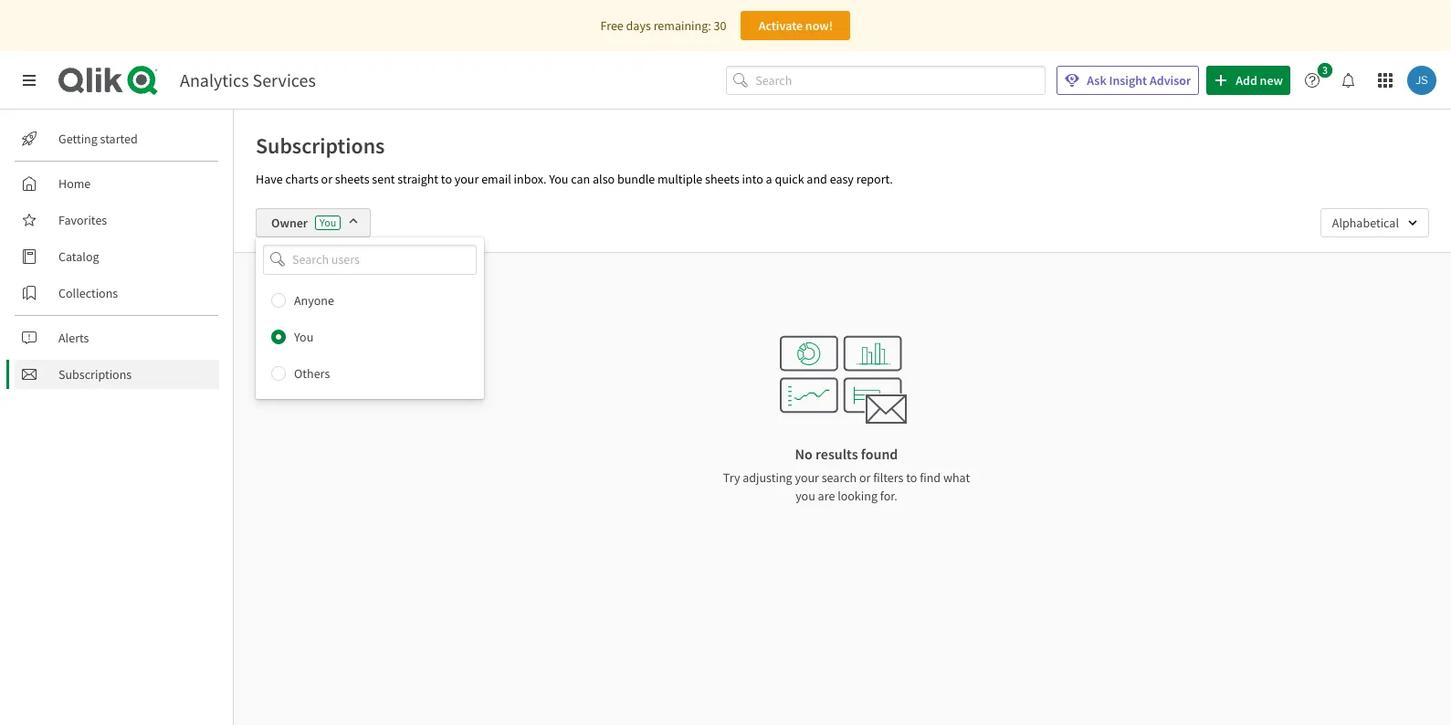 Task type: locate. For each thing, give the bounding box(es) containing it.
0 vertical spatial subscriptions
[[256, 132, 385, 160]]

1 vertical spatial to
[[907, 470, 918, 486]]

0 horizontal spatial you
[[294, 329, 314, 345]]

getting started
[[58, 131, 138, 147]]

or up looking
[[860, 470, 871, 486]]

1 vertical spatial subscriptions
[[58, 366, 132, 383]]

for.
[[881, 488, 898, 504]]

none field inside filters region
[[256, 245, 484, 275]]

subscriptions down alerts
[[58, 366, 132, 383]]

1 horizontal spatial your
[[795, 470, 820, 486]]

1 vertical spatial you
[[796, 488, 816, 504]]

add new
[[1236, 72, 1284, 89]]

alerts
[[58, 330, 89, 346]]

sheets left into
[[705, 171, 740, 187]]

search
[[822, 470, 857, 486]]

to left "find"
[[907, 470, 918, 486]]

results
[[816, 445, 859, 463]]

services
[[253, 69, 316, 91]]

to
[[441, 171, 452, 187], [907, 470, 918, 486]]

0 horizontal spatial subscriptions
[[58, 366, 132, 383]]

2 horizontal spatial you
[[549, 171, 569, 187]]

0 horizontal spatial or
[[321, 171, 333, 187]]

your left the email
[[455, 171, 479, 187]]

alerts link
[[15, 323, 219, 353]]

0 vertical spatial to
[[441, 171, 452, 187]]

owner option group
[[256, 282, 484, 392]]

insight
[[1110, 72, 1148, 89]]

sheets left sent
[[335, 171, 370, 187]]

have charts or sheets sent straight to your email inbox. you can also bundle multiple sheets into a quick and easy report.
[[256, 171, 894, 187]]

subscriptions up charts at the left top of the page
[[256, 132, 385, 160]]

1 horizontal spatial to
[[907, 470, 918, 486]]

home
[[58, 175, 91, 192]]

days
[[626, 17, 651, 34]]

catalog
[[58, 249, 99, 265]]

free
[[601, 17, 624, 34]]

1 horizontal spatial subscriptions
[[256, 132, 385, 160]]

you left can
[[549, 171, 569, 187]]

or
[[321, 171, 333, 187], [860, 470, 871, 486]]

or inside no results found try adjusting your search or filters to find what you are looking for.
[[860, 470, 871, 486]]

looking
[[838, 488, 878, 504]]

filters region
[[234, 194, 1452, 399]]

1 vertical spatial your
[[795, 470, 820, 486]]

your
[[455, 171, 479, 187], [795, 470, 820, 486]]

you right "by"
[[325, 282, 346, 299]]

collections
[[58, 285, 118, 302]]

home link
[[15, 169, 219, 198]]

1 horizontal spatial you
[[320, 216, 337, 229]]

subscriptions inside navigation pane element
[[58, 366, 132, 383]]

30
[[714, 17, 727, 34]]

activate now! link
[[741, 11, 851, 40]]

1 horizontal spatial or
[[860, 470, 871, 486]]

sheets
[[335, 171, 370, 187], [705, 171, 740, 187]]

you
[[325, 282, 346, 299], [796, 488, 816, 504]]

what
[[944, 470, 971, 486]]

also
[[593, 171, 615, 187]]

activate
[[759, 17, 803, 34]]

1 horizontal spatial you
[[796, 488, 816, 504]]

0 horizontal spatial sheets
[[335, 171, 370, 187]]

find
[[920, 470, 941, 486]]

you
[[549, 171, 569, 187], [320, 216, 337, 229], [294, 329, 314, 345]]

owned by you button
[[256, 275, 368, 306]]

owned
[[268, 282, 307, 299]]

owner
[[271, 215, 308, 231]]

close sidebar menu image
[[22, 73, 37, 88]]

or right charts at the left top of the page
[[321, 171, 333, 187]]

1 vertical spatial you
[[320, 216, 337, 229]]

1 horizontal spatial sheets
[[705, 171, 740, 187]]

sent
[[372, 171, 395, 187]]

Search text field
[[756, 66, 1047, 95]]

you up others
[[294, 329, 314, 345]]

email
[[482, 171, 511, 187]]

ask insight advisor
[[1088, 72, 1192, 89]]

None field
[[256, 245, 484, 275]]

ask insight advisor button
[[1057, 66, 1200, 95]]

your down no
[[795, 470, 820, 486]]

analytics services
[[180, 69, 316, 91]]

you left are
[[796, 488, 816, 504]]

analytics services element
[[180, 69, 316, 91]]

started
[[100, 131, 138, 147]]

Search users text field
[[289, 245, 455, 275]]

favorites
[[58, 212, 107, 228]]

multiple
[[658, 171, 703, 187]]

no results found try adjusting your search or filters to find what you are looking for.
[[724, 445, 971, 504]]

0 horizontal spatial you
[[325, 282, 346, 299]]

2 vertical spatial you
[[294, 329, 314, 345]]

to inside no results found try adjusting your search or filters to find what you are looking for.
[[907, 470, 918, 486]]

bundle
[[618, 171, 655, 187]]

0 horizontal spatial your
[[455, 171, 479, 187]]

1 vertical spatial or
[[860, 470, 871, 486]]

to right the straight
[[441, 171, 452, 187]]

2 sheets from the left
[[705, 171, 740, 187]]

have
[[256, 171, 283, 187]]

catalog link
[[15, 242, 219, 271]]

add new button
[[1207, 66, 1291, 95]]

favorites link
[[15, 206, 219, 235]]

jacob simon image
[[1408, 66, 1437, 95]]

subscriptions
[[256, 132, 385, 160], [58, 366, 132, 383]]

are
[[818, 488, 835, 504]]

you right owner
[[320, 216, 337, 229]]

0 vertical spatial you
[[325, 282, 346, 299]]

subscriptions link
[[15, 360, 219, 389]]



Task type: vqa. For each thing, say whether or not it's contained in the screenshot.
THE 'FIRST APP' to the left
no



Task type: describe. For each thing, give the bounding box(es) containing it.
1 sheets from the left
[[335, 171, 370, 187]]

a
[[766, 171, 773, 187]]

others
[[294, 365, 330, 382]]

can
[[571, 171, 591, 187]]

report.
[[857, 171, 894, 187]]

you inside owner option group
[[294, 329, 314, 345]]

activate now!
[[759, 17, 834, 34]]

ask
[[1088, 72, 1107, 89]]

3 button
[[1298, 63, 1339, 95]]

now!
[[806, 17, 834, 34]]

charts
[[285, 171, 319, 187]]

your inside no results found try adjusting your search or filters to find what you are looking for.
[[795, 470, 820, 486]]

alphabetical
[[1333, 215, 1400, 231]]

add
[[1236, 72, 1258, 89]]

found
[[862, 445, 899, 463]]

and
[[807, 171, 828, 187]]

you inside button
[[325, 282, 346, 299]]

0 vertical spatial or
[[321, 171, 333, 187]]

0 vertical spatial your
[[455, 171, 479, 187]]

searchbar element
[[727, 66, 1047, 95]]

anyone
[[294, 292, 334, 309]]

0 vertical spatial you
[[549, 171, 569, 187]]

by
[[309, 282, 323, 299]]

advisor
[[1150, 72, 1192, 89]]

inbox.
[[514, 171, 547, 187]]

adjusting
[[743, 470, 793, 486]]

free days remaining: 30
[[601, 17, 727, 34]]

easy
[[830, 171, 854, 187]]

into
[[742, 171, 764, 187]]

navigation pane element
[[0, 117, 233, 397]]

you inside no results found try adjusting your search or filters to find what you are looking for.
[[796, 488, 816, 504]]

straight
[[398, 171, 439, 187]]

Alphabetical field
[[1321, 208, 1430, 238]]

remaining:
[[654, 17, 712, 34]]

3
[[1323, 63, 1329, 77]]

owned by you
[[268, 282, 346, 299]]

getting
[[58, 131, 98, 147]]

collections link
[[15, 279, 219, 308]]

new
[[1261, 72, 1284, 89]]

try
[[724, 470, 741, 486]]

no
[[796, 445, 813, 463]]

quick
[[775, 171, 805, 187]]

filters
[[874, 470, 904, 486]]

getting started link
[[15, 124, 219, 154]]

analytics
[[180, 69, 249, 91]]

0 horizontal spatial to
[[441, 171, 452, 187]]



